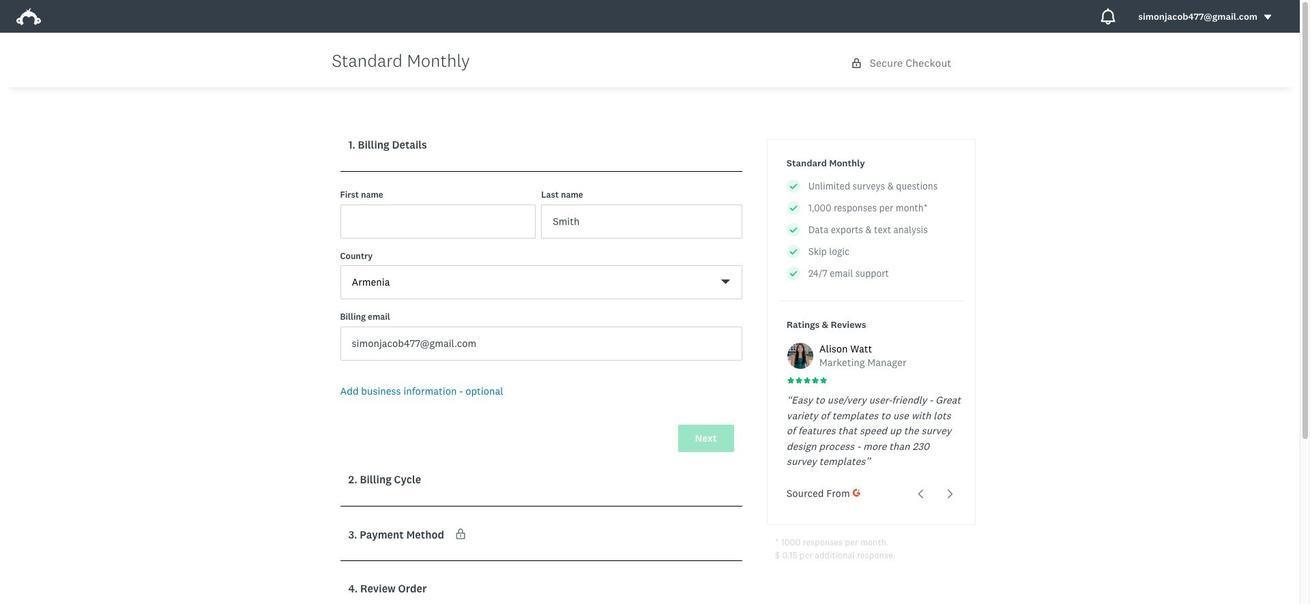 Task type: describe. For each thing, give the bounding box(es) containing it.
surveymonkey logo image
[[16, 8, 41, 25]]

chevronleft image
[[916, 489, 926, 500]]

products icon image
[[1100, 8, 1117, 25]]



Task type: vqa. For each thing, say whether or not it's contained in the screenshot.
SurveyMonkey Logo
yes



Task type: locate. For each thing, give the bounding box(es) containing it.
chevronright image
[[946, 489, 956, 500]]

None text field
[[340, 204, 536, 239], [340, 327, 742, 361], [340, 204, 536, 239], [340, 327, 742, 361]]

None text field
[[541, 204, 742, 239]]

dropdown arrow image
[[1263, 12, 1273, 22]]



